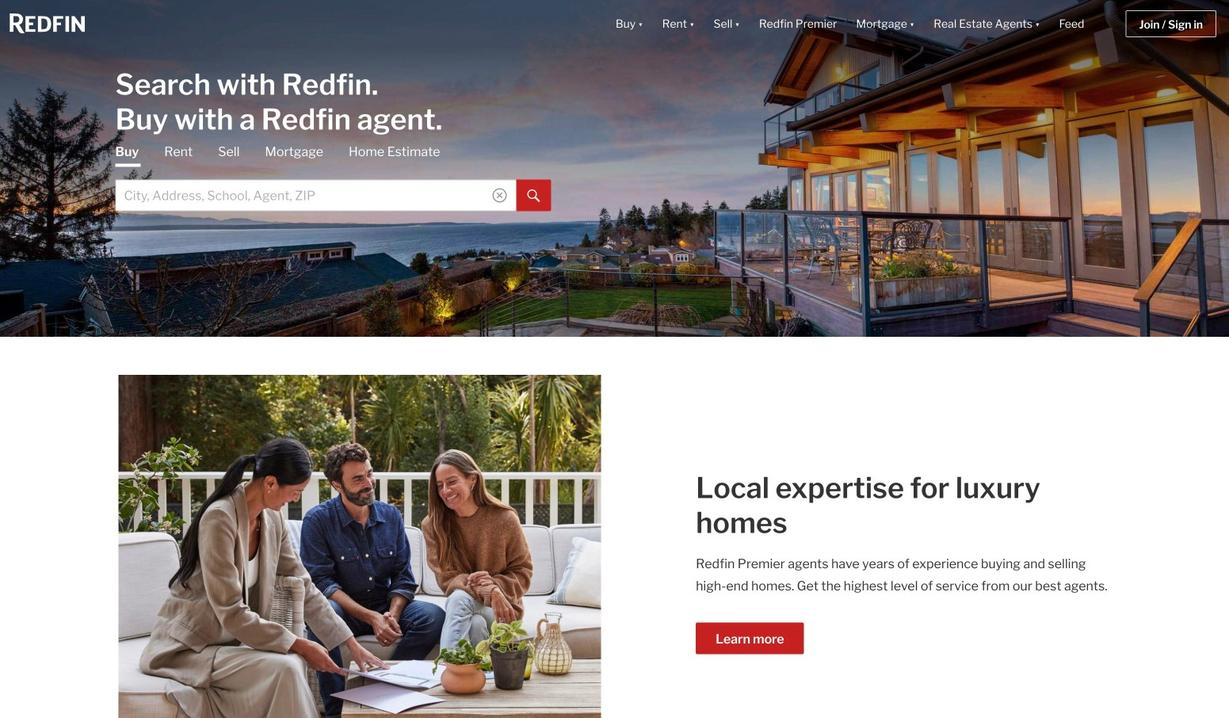 Task type: locate. For each thing, give the bounding box(es) containing it.
tab list
[[115, 143, 551, 211]]



Task type: vqa. For each thing, say whether or not it's contained in the screenshot.
search input icon
yes



Task type: describe. For each thing, give the bounding box(es) containing it.
search input image
[[493, 188, 507, 203]]

City, Address, School, Agent, ZIP search field
[[115, 180, 516, 211]]

a woman showing a document for a backyard consultation. image
[[119, 375, 601, 718]]

submit search image
[[528, 190, 540, 202]]



